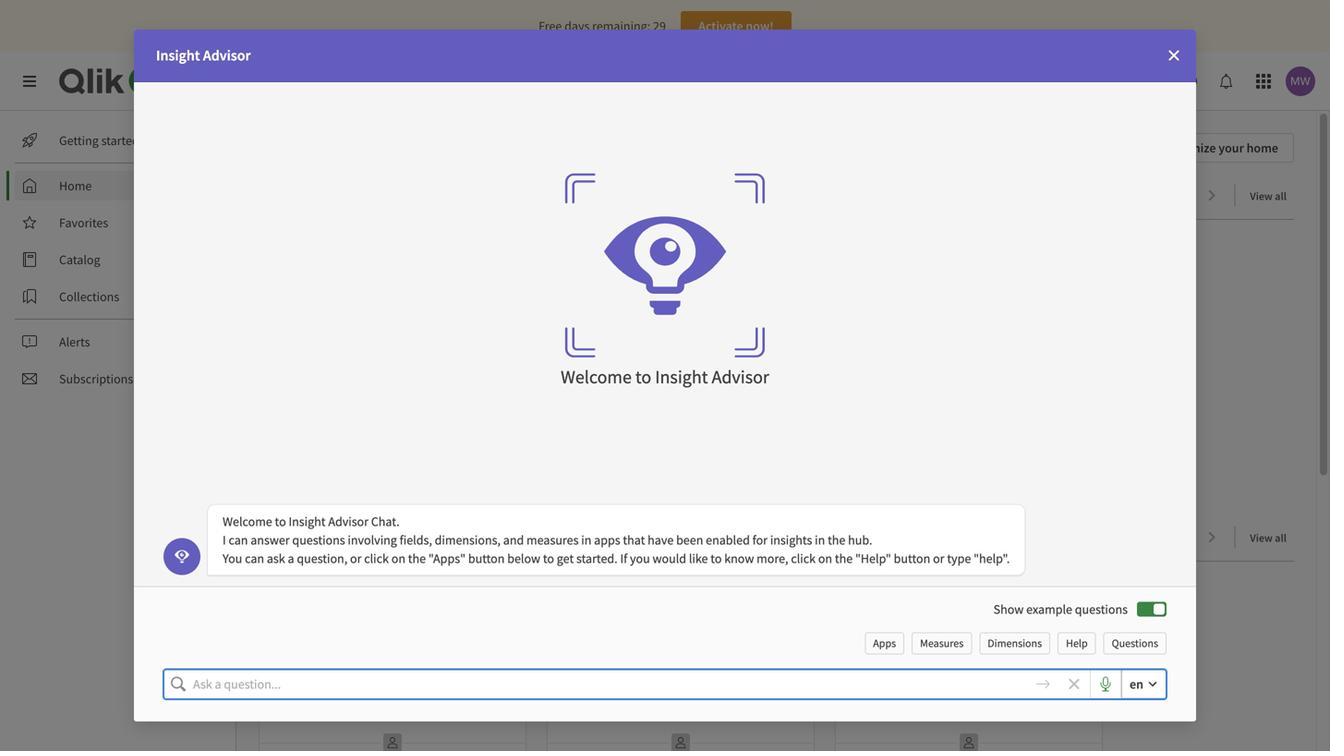 Task type: locate. For each thing, give the bounding box(es) containing it.
insights
[[770, 532, 813, 548]]

advisor inside ask insight advisor button
[[1026, 73, 1067, 90]]

1 on from the left
[[392, 550, 406, 567]]

questions inside welcome to insight advisor chat. i can answer questions involving fields, dimensions, and measures in apps that have been enabled for insights in the hub. you can ask a question, or click on the "apps" button below to get started. if you would like to know more, click on the "help" button or type "help".
[[292, 532, 345, 548]]

button down dimensions,
[[468, 550, 505, 567]]

involving
[[348, 532, 397, 548]]

0 horizontal spatial button
[[468, 550, 505, 567]]

2 or from the left
[[933, 550, 945, 567]]

insight advisor dialog
[[134, 30, 1197, 722]]

welcome for welcome to insight advisor chat. i can answer questions involving fields, dimensions, and measures in apps that have been enabled for insights in the hub. you can ask a question, or click on the "apps" button below to get started. if you would like to know more, click on the "help" button or type "help".
[[223, 513, 272, 530]]

click down the insights on the right bottom
[[791, 550, 816, 567]]

1 or from the left
[[350, 550, 362, 567]]

customize your home button
[[1124, 133, 1295, 163]]

button
[[468, 550, 505, 567], [894, 550, 931, 567]]

answer
[[251, 532, 290, 548]]

you
[[630, 550, 650, 567]]

questions up question,
[[292, 532, 345, 548]]

view all
[[1250, 189, 1287, 203], [1250, 531, 1287, 545]]

recently updated main content
[[229, 111, 1331, 751]]

qlik sense group
[[252, 227, 541, 506], [829, 227, 1117, 506]]

that
[[623, 532, 645, 548]]

"apps"
[[429, 550, 466, 567]]

2 all from the top
[[1275, 531, 1287, 545]]

chat.
[[371, 513, 400, 530]]

button right the "help"
[[894, 550, 931, 567]]

view
[[1250, 189, 1273, 203], [1250, 531, 1273, 545]]

2 qlik sense group from the left
[[829, 227, 1117, 506]]

favorites link
[[15, 208, 222, 237]]

catalog
[[59, 251, 100, 268]]

1 horizontal spatial click
[[791, 550, 816, 567]]

questions
[[292, 532, 345, 548], [1075, 601, 1128, 618]]

know
[[725, 550, 754, 567]]

2 view all from the top
[[1250, 531, 1287, 545]]

0 vertical spatial welcome
[[561, 365, 632, 388]]

view all link
[[1250, 184, 1295, 207], [1250, 526, 1295, 549]]

1 horizontal spatial or
[[933, 550, 945, 567]]

in left apps
[[581, 532, 592, 548]]

click down involving at the bottom left of page
[[364, 550, 389, 567]]

welcome
[[561, 365, 632, 388], [223, 513, 272, 530]]

0 vertical spatial view all link
[[1250, 184, 1295, 207]]

welcome inside welcome to insight advisor chat. i can answer questions involving fields, dimensions, and measures in apps that have been enabled for insights in the hub. you can ask a question, or click on the "apps" button below to get started. if you would like to know more, click on the "help" button or type "help".
[[223, 513, 272, 530]]

apps
[[594, 532, 621, 548]]

for
[[753, 532, 768, 548]]

or left "type"
[[933, 550, 945, 567]]

dimensions,
[[435, 532, 501, 548]]

home
[[1247, 140, 1279, 156]]

2 view all link from the top
[[1250, 526, 1295, 549]]

dimensions
[[988, 636, 1042, 650]]

insight
[[156, 46, 200, 65], [985, 73, 1023, 90], [655, 365, 708, 388], [289, 513, 326, 530]]

1 vertical spatial view all
[[1250, 531, 1287, 545]]

on
[[392, 550, 406, 567], [819, 550, 833, 567]]

or down recently updated
[[350, 550, 362, 567]]

analytics services
[[182, 70, 320, 93]]

days
[[565, 18, 590, 34]]

1 vertical spatial view all link
[[1250, 526, 1295, 549]]

in
[[581, 532, 592, 548], [815, 532, 825, 548]]

1 vertical spatial all
[[1275, 531, 1287, 545]]

0 vertical spatial questions
[[292, 532, 345, 548]]

0 horizontal spatial welcome
[[223, 513, 272, 530]]

1 vertical spatial view
[[1250, 531, 1273, 545]]

can right i
[[229, 532, 248, 548]]

welcome for welcome to insight advisor
[[561, 365, 632, 388]]

ask insight advisor
[[962, 73, 1067, 90]]

i
[[223, 532, 226, 548]]

alerts link
[[15, 327, 222, 357]]

on down updated
[[392, 550, 406, 567]]

can left the ask
[[245, 550, 264, 567]]

the left hub.
[[828, 532, 846, 548]]

0 vertical spatial view
[[1250, 189, 1273, 203]]

1 horizontal spatial qlik sense group
[[829, 227, 1117, 506]]

personal element
[[666, 386, 696, 416], [378, 728, 407, 751], [666, 728, 696, 751], [955, 728, 984, 751]]

0 horizontal spatial or
[[350, 550, 362, 567]]

been
[[676, 532, 703, 548]]

0 horizontal spatial on
[[392, 550, 406, 567]]

below
[[507, 550, 541, 567]]

0 horizontal spatial questions
[[292, 532, 345, 548]]

0 vertical spatial view all
[[1250, 189, 1287, 203]]

advisor
[[203, 46, 251, 65], [1026, 73, 1067, 90], [712, 365, 770, 388], [328, 513, 369, 530]]

questions up help
[[1075, 601, 1128, 618]]

1 horizontal spatial button
[[894, 550, 931, 567]]

1 horizontal spatial on
[[819, 550, 833, 567]]

example
[[1027, 601, 1073, 618]]

the
[[828, 532, 846, 548], [408, 550, 426, 567], [835, 550, 853, 567]]

all
[[1275, 189, 1287, 203], [1275, 531, 1287, 545]]

questions link
[[1104, 632, 1167, 655]]

can
[[229, 532, 248, 548], [245, 550, 264, 567]]

hub.
[[848, 532, 873, 548]]

1 vertical spatial questions
[[1075, 601, 1128, 618]]

recently
[[285, 527, 353, 550]]

a
[[288, 550, 294, 567]]

0 vertical spatial all
[[1275, 189, 1287, 203]]

1 horizontal spatial welcome
[[561, 365, 632, 388]]

measures link
[[912, 632, 972, 655]]

subscriptions link
[[15, 364, 222, 394]]

welcome to insight advisor chat. i can answer questions involving fields, dimensions, and measures in apps that have been enabled for insights in the hub. you can ask a question, or click on the "apps" button below to get started. if you would like to know more, click on the "help" button or type "help".
[[223, 513, 1010, 567]]

started.
[[577, 550, 618, 567]]

the down hub.
[[835, 550, 853, 567]]

1 horizontal spatial in
[[815, 532, 825, 548]]

to
[[636, 365, 652, 388], [275, 513, 286, 530], [543, 550, 554, 567], [711, 550, 722, 567]]

show example questions
[[994, 601, 1128, 618]]

click
[[364, 550, 389, 567], [791, 550, 816, 567]]

1 button from the left
[[468, 550, 505, 567]]

0 horizontal spatial in
[[581, 532, 592, 548]]

on left the "help"
[[819, 550, 833, 567]]

get
[[557, 550, 574, 567]]

or
[[350, 550, 362, 567], [933, 550, 945, 567]]

type
[[947, 550, 971, 567]]

0 horizontal spatial click
[[364, 550, 389, 567]]

analytics services element
[[182, 70, 320, 93]]

1 vertical spatial welcome
[[223, 513, 272, 530]]

1 all from the top
[[1275, 189, 1287, 203]]

welcome to insight advisor
[[561, 365, 770, 388]]

move collection image
[[259, 528, 277, 547]]

0 horizontal spatial qlik sense group
[[252, 227, 541, 506]]

"help"
[[856, 550, 892, 567]]

getting started
[[59, 132, 139, 149]]

and
[[503, 532, 524, 548]]

29
[[653, 18, 666, 34]]

in right the insights on the right bottom
[[815, 532, 825, 548]]



Task type: describe. For each thing, give the bounding box(es) containing it.
en
[[1130, 676, 1144, 693]]

1 horizontal spatial questions
[[1075, 601, 1128, 618]]

apps
[[873, 636, 896, 650]]

would
[[653, 550, 687, 567]]

en button
[[1122, 670, 1167, 699]]

1 vertical spatial can
[[245, 550, 264, 567]]

ask
[[267, 550, 285, 567]]

0 vertical spatial can
[[229, 532, 248, 548]]

collections link
[[15, 282, 222, 311]]

the down fields,
[[408, 550, 426, 567]]

1 in from the left
[[581, 532, 592, 548]]

getting started link
[[15, 126, 222, 155]]

enabled
[[706, 532, 750, 548]]

measures
[[920, 636, 964, 650]]

dimensions link
[[980, 632, 1051, 655]]

customize your home
[[1159, 140, 1279, 156]]

2 view from the top
[[1250, 531, 1273, 545]]

ask insight advisor button
[[932, 67, 1076, 96]]

home link
[[15, 171, 222, 201]]

have
[[648, 532, 674, 548]]

collections
[[59, 288, 119, 305]]

Search text field
[[627, 66, 921, 96]]

1 click from the left
[[364, 550, 389, 567]]

favorites
[[59, 214, 108, 231]]

your
[[1219, 140, 1244, 156]]

alerts
[[59, 334, 90, 350]]

1 view all from the top
[[1250, 189, 1287, 203]]

measures
[[527, 532, 579, 548]]

recently updated
[[285, 527, 424, 550]]

insight inside button
[[985, 73, 1023, 90]]

1 view all link from the top
[[1250, 184, 1295, 207]]

questions
[[1112, 636, 1159, 650]]

home
[[59, 177, 92, 194]]

subscriptions
[[59, 371, 133, 387]]

activate
[[699, 18, 743, 34]]

insight inside welcome to insight advisor chat. i can answer questions involving fields, dimensions, and measures in apps that have been enabled for insights in the hub. you can ask a question, or click on the "apps" button below to get started. if you would like to know more, click on the "help" button or type "help".
[[289, 513, 326, 530]]

2 click from the left
[[791, 550, 816, 567]]

more,
[[757, 550, 789, 567]]

catalog link
[[15, 245, 222, 274]]

help link
[[1058, 632, 1096, 655]]

1 view from the top
[[1250, 189, 1273, 203]]

you
[[223, 550, 242, 567]]

services
[[256, 70, 320, 93]]

searchbar element
[[597, 66, 921, 96]]

getting
[[59, 132, 99, 149]]

2 on from the left
[[819, 550, 833, 567]]

activate now!
[[699, 18, 774, 34]]

updated
[[357, 527, 424, 550]]

close sidebar menu image
[[22, 74, 37, 89]]

show
[[994, 601, 1024, 618]]

now!
[[746, 18, 774, 34]]

advisor inside welcome to insight advisor chat. i can answer questions involving fields, dimensions, and measures in apps that have been enabled for insights in the hub. you can ask a question, or click on the "apps" button below to get started. if you would like to know more, click on the "help" button or type "help".
[[328, 513, 369, 530]]

question,
[[297, 550, 348, 567]]

Ask a question... text field
[[193, 669, 1020, 699]]

ask
[[962, 73, 982, 90]]

free days remaining: 29
[[539, 18, 666, 34]]

1 qlik sense group from the left
[[252, 227, 541, 506]]

remaining:
[[592, 18, 651, 34]]

chat shortcuts list
[[858, 632, 1167, 655]]

2 in from the left
[[815, 532, 825, 548]]

apps link
[[865, 632, 905, 655]]

like
[[689, 550, 708, 567]]

help
[[1066, 636, 1088, 650]]

free
[[539, 18, 562, 34]]

activate now! link
[[681, 11, 792, 41]]

started
[[101, 132, 139, 149]]

"help".
[[974, 550, 1010, 567]]

recently updated link
[[285, 527, 431, 550]]

customize
[[1159, 140, 1216, 156]]

insight advisor
[[156, 46, 251, 65]]

2 button from the left
[[894, 550, 931, 567]]

navigation pane element
[[0, 118, 236, 401]]

if
[[620, 550, 628, 567]]

fields,
[[400, 532, 432, 548]]

analytics
[[182, 70, 252, 93]]



Task type: vqa. For each thing, say whether or not it's contained in the screenshot.
type
yes



